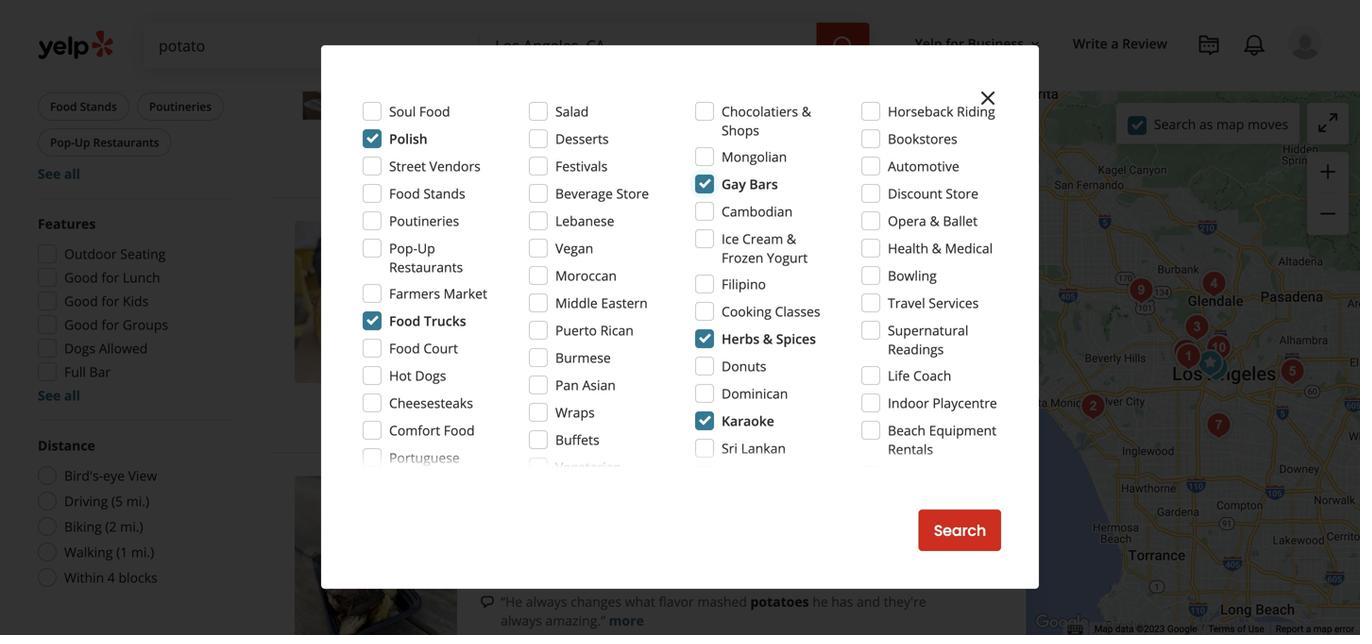 Task type: vqa. For each thing, say whether or not it's contained in the screenshot.
topmost more link
yes



Task type: locate. For each thing, give the bounding box(es) containing it.
2 vertical spatial mi.)
[[131, 544, 154, 562]]

1 vertical spatial polish
[[389, 130, 428, 148]]

burgers button
[[586, 281, 638, 300]]

2 vertical spatial outdoor
[[499, 401, 545, 417]]

0 vertical spatial potato
[[843, 82, 883, 100]]

stands inside "button"
[[80, 99, 117, 114]]

1 previous image from the top
[[302, 35, 325, 58]]

dogs up cheesesteaks
[[415, 367, 446, 385]]

1 slideshow element from the top
[[295, 0, 457, 128]]

within 4 blocks
[[64, 569, 158, 587]]

middle eastern
[[556, 294, 648, 312]]

0 horizontal spatial food stands
[[50, 99, 117, 114]]

1 seating from the top
[[548, 146, 588, 161]]

0 horizontal spatial poutineries
[[149, 99, 212, 114]]

2 vertical spatial good
[[64, 316, 98, 334]]

0 horizontal spatial group
[[32, 214, 234, 405]]

0 horizontal spatial potato
[[572, 101, 613, 118]]

1 all from the top
[[64, 165, 80, 183]]

option group
[[32, 437, 234, 593]]

0 vertical spatial see
[[38, 165, 61, 183]]

a down "i on the left
[[501, 356, 508, 374]]

16 checkmark v2 image for balls--with a name like the potato sack, they need more potato items..."
[[682, 146, 697, 161]]

& right cool
[[763, 330, 773, 348]]

order up "beach"
[[906, 399, 948, 421]]

0 horizontal spatial restaurants
[[93, 135, 159, 150]]

1 horizontal spatial polish
[[389, 130, 428, 148]]

2 store from the left
[[946, 185, 979, 203]]

0 horizontal spatial dogs
[[64, 340, 95, 358]]

0 vertical spatial start order
[[867, 144, 948, 165]]

outdoor for balls--with a name like the potato sack, they need more potato items..."
[[499, 146, 545, 161]]

pop-
[[50, 135, 75, 150], [389, 240, 418, 257]]

food down farmers
[[389, 312, 421, 330]]

start order up "beach"
[[867, 399, 948, 421]]

2 next image from the top
[[427, 291, 450, 314]]

4
[[108, 569, 115, 587]]

0 vertical spatial see all button
[[38, 165, 80, 183]]

slideshow element
[[295, 0, 457, 128], [295, 221, 457, 384], [295, 477, 457, 636]]

1 vertical spatial stands
[[424, 185, 465, 203]]

1 horizontal spatial house of mash image
[[1179, 309, 1216, 347]]

yelp
[[915, 34, 943, 52]]

1 next image from the top
[[427, 35, 450, 58]]

medical
[[945, 240, 993, 257]]

0 vertical spatial always
[[526, 593, 567, 611]]

0 horizontal spatial more link
[[609, 612, 644, 630]]

1 start order link from the top
[[849, 133, 966, 175]]

start order link up discount
[[849, 133, 966, 175]]

for down good for lunch
[[101, 292, 119, 310]]

more down you
[[660, 356, 695, 374]]

restaurants down the food stands "button"
[[93, 135, 159, 150]]

1 horizontal spatial pop-
[[389, 240, 418, 257]]

0 vertical spatial pop-up restaurants
[[50, 135, 159, 150]]

takeout for balls--with a name like the potato sack, they need more potato items..."
[[701, 146, 745, 161]]

pop- inside button
[[50, 135, 75, 150]]

map for moves
[[1217, 115, 1245, 133]]

restaurants up farmers
[[389, 258, 463, 276]]

up up farmers
[[418, 240, 435, 257]]

1 vertical spatial outdoor seating
[[499, 401, 588, 417]]

map left error
[[1314, 624, 1333, 636]]

1 vertical spatial potato
[[580, 221, 643, 247]]

seating down pan
[[548, 401, 588, 417]]

bars
[[750, 175, 778, 193]]

None search field
[[144, 23, 874, 68]]

outdoor up good for lunch
[[64, 245, 117, 263]]

biking (2 mi.)
[[64, 518, 143, 536]]

1 vertical spatial up
[[418, 240, 435, 257]]

all down pop-up restaurants button
[[64, 165, 80, 183]]

mi.) for driving (5 mi.)
[[126, 493, 149, 511]]

dogs up full
[[64, 340, 95, 358]]

1 start order from the top
[[867, 144, 948, 165]]

outdoor for "i don't know, dude, when you go to a cool asian
[[499, 401, 545, 417]]

0 vertical spatial next image
[[427, 35, 450, 58]]

all for 2nd see all button from the bottom of the page
[[64, 165, 80, 183]]

0 vertical spatial asian
[[765, 337, 798, 355]]

0 vertical spatial outdoor seating
[[499, 146, 588, 161]]

takeout down shops
[[701, 146, 745, 161]]

close image
[[977, 87, 1000, 110]]

1 takeout from the top
[[701, 146, 745, 161]]

american
[[484, 283, 538, 298]]

desserts
[[556, 130, 609, 148]]

16 speech v2 image
[[480, 595, 495, 610]]

polish inside search dialog
[[389, 130, 428, 148]]

1 horizontal spatial up
[[418, 240, 435, 257]]

see all for 2nd see all button from the bottom of the page
[[38, 165, 80, 183]]

humble
[[501, 221, 575, 247]]

beverage store
[[556, 185, 649, 203]]

0 vertical spatial all
[[64, 165, 80, 183]]

2 16 checkmark v2 image from the top
[[682, 401, 697, 416]]

see all up features
[[38, 165, 80, 183]]

2 see all button from the top
[[38, 387, 80, 405]]

4.3 star rating image
[[480, 253, 582, 272]]

slideshow element for "i don't know, dude, when you go to a cool asian
[[295, 221, 457, 384]]

1 vertical spatial soul food
[[389, 103, 450, 120]]

supernatural readings
[[888, 322, 969, 359]]

nordstrom rack image
[[1192, 345, 1230, 383]]

& down opera & ballet
[[932, 240, 942, 257]]

breakfast & brunch
[[484, 27, 594, 42]]

& down like at the right top of page
[[802, 103, 812, 120]]

1 vertical spatial see all button
[[38, 387, 80, 405]]

2 previous image from the top
[[302, 291, 325, 314]]

see all button up features
[[38, 165, 80, 183]]

terms of use link
[[1209, 624, 1265, 636]]

0 vertical spatial takeout
[[701, 146, 745, 161]]

0 horizontal spatial stands
[[80, 99, 117, 114]]

2 vertical spatial slideshow element
[[295, 477, 457, 636]]

ballet
[[943, 212, 978, 230]]

0 vertical spatial up
[[75, 135, 90, 150]]

life
[[888, 367, 910, 385]]

1 vertical spatial start
[[867, 399, 902, 421]]

map right "as"
[[1217, 115, 1245, 133]]

puerto
[[556, 322, 597, 340]]

& inside ice cream & frozen yogurt
[[787, 230, 797, 248]]

food left polish button
[[77, 27, 103, 43]]

0 horizontal spatial search
[[934, 521, 986, 542]]

soul food inside button
[[50, 27, 103, 43]]

1 order from the top
[[906, 144, 948, 165]]

balls-
[[676, 82, 708, 100]]

4.3
[[590, 252, 608, 270]]

2 all from the top
[[64, 387, 80, 405]]

poutineries down polish button
[[149, 99, 212, 114]]

2 see from the top
[[38, 387, 61, 405]]

karaoke
[[722, 412, 775, 430]]

1 horizontal spatial potato
[[801, 337, 846, 355]]

when
[[626, 337, 660, 355]]

pop-up restaurants inside search dialog
[[389, 240, 463, 276]]

start order link for "i don't know, dude, when you go to a cool asian
[[849, 389, 966, 430]]

cooking
[[722, 303, 772, 321]]

soul up the food stands "button"
[[50, 27, 74, 43]]

the potato sack image
[[1170, 338, 1208, 376]]

0 vertical spatial food stands
[[50, 99, 117, 114]]

pan asian
[[556, 377, 616, 394]]

0 vertical spatial poutineries
[[149, 99, 212, 114]]

1 vertical spatial takeout
[[701, 401, 745, 417]]

up
[[75, 135, 90, 150], [418, 240, 435, 257]]

house of mash image
[[1179, 309, 1216, 347], [295, 477, 457, 636]]

outdoor seating down salad
[[499, 146, 588, 161]]

pop- down the food stands "button"
[[50, 135, 75, 150]]

for for lunch
[[101, 269, 119, 287]]

street vendors
[[389, 157, 481, 175]]

0 horizontal spatial store
[[616, 185, 649, 203]]

1 vertical spatial asian
[[582, 377, 616, 394]]

0 vertical spatial see all
[[38, 165, 80, 183]]

1 store from the left
[[616, 185, 649, 203]]

store for discount store
[[946, 185, 979, 203]]

stands up pop-up restaurants button
[[80, 99, 117, 114]]

1 horizontal spatial restaurants
[[389, 258, 463, 276]]

2 outdoor seating from the top
[[499, 401, 588, 417]]

food up pop-up restaurants button
[[50, 99, 77, 114]]

dude,
[[588, 337, 623, 355]]

asian down price
[[582, 377, 616, 394]]

soul food
[[50, 27, 103, 43], [389, 103, 450, 120]]

asian right cool
[[765, 337, 798, 355]]

map region
[[821, 0, 1361, 636]]

0 vertical spatial restaurants
[[93, 135, 159, 150]]

1 16 checkmark v2 image from the top
[[682, 146, 697, 161]]

1 horizontal spatial soul
[[389, 103, 416, 120]]

outdoor seating
[[64, 245, 166, 263]]

1 vertical spatial pop-
[[389, 240, 418, 257]]

& left brunch
[[542, 27, 550, 42]]

always down '"he'
[[501, 612, 542, 630]]

potato corner image
[[1196, 266, 1233, 303]]

1 horizontal spatial potato
[[843, 82, 883, 100]]

travel services
[[888, 294, 979, 312]]

"he
[[501, 593, 523, 611]]

more link down what
[[609, 612, 644, 630]]

1 horizontal spatial stands
[[424, 185, 465, 203]]

previous image
[[302, 35, 325, 58], [302, 291, 325, 314]]

outdoor seating down pan
[[499, 401, 588, 417]]

distance
[[38, 437, 95, 455]]

within
[[64, 569, 104, 587]]

health & medical
[[888, 240, 993, 257]]

know,
[[548, 337, 584, 355]]

(5
[[111, 493, 123, 511]]

1 vertical spatial 16 checkmark v2 image
[[682, 401, 697, 416]]

2 good from the top
[[64, 292, 98, 310]]

up down the food stands "button"
[[75, 135, 90, 150]]

1 vertical spatial next image
[[427, 291, 450, 314]]

equipment
[[929, 422, 997, 440]]

start
[[867, 144, 902, 165], [867, 399, 902, 421]]

all inside group
[[64, 387, 80, 405]]

for up good for kids
[[101, 269, 119, 287]]

0 horizontal spatial asian
[[582, 377, 616, 394]]

mi.) for walking (1 mi.)
[[131, 544, 154, 562]]

good for good for groups
[[64, 316, 98, 334]]

good down good for lunch
[[64, 292, 98, 310]]

frozen
[[722, 249, 764, 267]]

food inside "button"
[[50, 99, 77, 114]]

pan
[[556, 377, 579, 394]]

market
[[444, 285, 487, 303]]

restaurants inside button
[[93, 135, 159, 150]]

see all group
[[34, 0, 234, 183]]

outdoor down pretty
[[499, 401, 545, 417]]

mi.) right (5
[[126, 493, 149, 511]]

0 horizontal spatial humble potato image
[[295, 221, 457, 384]]

steep
[[552, 356, 586, 374]]

a right with
[[743, 82, 750, 100]]

search image
[[832, 35, 855, 58]]

more link down balls-
[[669, 101, 704, 118]]

0 vertical spatial more link
[[669, 101, 704, 118]]

1 start from the top
[[867, 144, 902, 165]]

potato up '4.3' 'link'
[[580, 221, 643, 247]]

see all inside group
[[38, 387, 80, 405]]

1 see from the top
[[38, 165, 61, 183]]

& inside the chocolatiers & shops
[[802, 103, 812, 120]]

food stands down street vendors
[[389, 185, 465, 203]]

1 vertical spatial start order
[[867, 399, 948, 421]]

asian inside search dialog
[[582, 377, 616, 394]]

seating down salad
[[548, 146, 588, 161]]

report
[[1276, 624, 1304, 636]]

pretty
[[512, 356, 549, 374]]

previous image for "i don't know, dude, when you go to a cool asian
[[302, 291, 325, 314]]

food stands up pop-up restaurants button
[[50, 99, 117, 114]]

1 vertical spatial see all
[[38, 387, 80, 405]]

see all button down full
[[38, 387, 80, 405]]

store up ballet
[[946, 185, 979, 203]]

polish up "street" on the left of page
[[389, 130, 428, 148]]

google image
[[1031, 611, 1094, 636]]

& for opera & ballet
[[930, 212, 940, 230]]

0 horizontal spatial pop-up restaurants
[[50, 135, 159, 150]]

a right write
[[1111, 34, 1119, 52]]

soul food up "street" on the left of page
[[389, 103, 450, 120]]

1 vertical spatial pop-up restaurants
[[389, 240, 463, 276]]

mi.) right (2
[[120, 518, 143, 536]]

for inside button
[[946, 34, 965, 52]]

$$ up cooking
[[727, 282, 742, 300]]

write a review
[[1073, 34, 1168, 52]]

driving
[[64, 493, 108, 511]]

notifications image
[[1243, 34, 1266, 57]]

start order for "i don't know, dude, when you go to a cool asian
[[867, 399, 948, 421]]

always inside "he has and they're always amazing.""
[[501, 612, 542, 630]]

zoom in image
[[1317, 161, 1340, 183]]

hot dogs
[[389, 367, 446, 385]]

mi.) right (1
[[131, 544, 154, 562]]

0 vertical spatial pop-
[[50, 135, 75, 150]]

order for balls--with a name like the potato sack, they need more potato items..."
[[906, 144, 948, 165]]

asian
[[765, 337, 798, 355], [582, 377, 616, 394]]

0 vertical spatial $$
[[767, 26, 782, 44]]

pop-up restaurants up farmers
[[389, 240, 463, 276]]

with
[[713, 82, 739, 100]]

soul
[[50, 27, 74, 43], [389, 103, 416, 120]]

& up yogurt at the top
[[787, 230, 797, 248]]

1 vertical spatial start order link
[[849, 389, 966, 430]]

next image for "i don't know, dude, when you go to a cool asian
[[427, 291, 450, 314]]

seating for "i don't know, dude, when you go to a cool asian
[[548, 401, 588, 417]]

see up features
[[38, 165, 61, 183]]

puerto rican
[[556, 322, 634, 340]]

1 vertical spatial soul
[[389, 103, 416, 120]]

2 see all from the top
[[38, 387, 80, 405]]

$$ up name
[[767, 26, 782, 44]]

order up discount store at the right top of the page
[[906, 144, 948, 165]]

0 vertical spatial stands
[[80, 99, 117, 114]]

0 horizontal spatial soul
[[50, 27, 74, 43]]

2 takeout from the top
[[701, 401, 745, 417]]

option group containing distance
[[32, 437, 234, 593]]

start for balls--with a name like the potato sack, they need more potato items..."
[[867, 144, 902, 165]]

always up amazing."
[[526, 593, 567, 611]]

walking
[[64, 544, 113, 562]]

polish right "soul food" button
[[136, 27, 169, 43]]

1 horizontal spatial map
[[1314, 624, 1333, 636]]

start up discount
[[867, 144, 902, 165]]

see all down full
[[38, 387, 80, 405]]

good up good for kids
[[64, 269, 98, 287]]

potato right the
[[843, 82, 883, 100]]

1 outdoor seating from the top
[[499, 146, 588, 161]]

1 vertical spatial search
[[934, 521, 986, 542]]

map for error
[[1314, 624, 1333, 636]]

health
[[888, 240, 929, 257]]

0 horizontal spatial $$
[[727, 282, 742, 300]]

store right beverage
[[616, 185, 649, 203]]

1 good from the top
[[64, 269, 98, 287]]

1 vertical spatial order
[[906, 399, 948, 421]]

potato up the desserts
[[572, 101, 613, 118]]

1 horizontal spatial pop-up restaurants
[[389, 240, 463, 276]]

1 vertical spatial $$
[[727, 282, 742, 300]]

1 vertical spatial seating
[[548, 401, 588, 417]]

16 checkmark v2 image for "i don't know, dude, when you go to a cool asian
[[682, 401, 697, 416]]

see up distance
[[38, 387, 61, 405]]

& left ballet
[[930, 212, 940, 230]]

1 vertical spatial humble potato image
[[1075, 388, 1112, 426]]

a inside balls--with a name like the potato sack, they need more potato items..."
[[743, 82, 750, 100]]

you
[[664, 337, 686, 355]]

2 slideshow element from the top
[[295, 221, 457, 384]]

0 horizontal spatial house of mash image
[[295, 477, 457, 636]]

1 horizontal spatial search
[[1155, 115, 1196, 133]]

good for groups
[[64, 316, 168, 334]]

always
[[526, 593, 567, 611], [501, 612, 542, 630]]

2 start order link from the top
[[849, 389, 966, 430]]

all down full
[[64, 387, 80, 405]]

for down good for kids
[[101, 316, 119, 334]]

2 order from the top
[[906, 399, 948, 421]]

outdoor seating
[[499, 146, 588, 161], [499, 401, 588, 417]]

expand map image
[[1317, 111, 1340, 134]]

food inside button
[[77, 27, 103, 43]]

next image
[[427, 35, 450, 58], [427, 291, 450, 314]]

more link
[[669, 101, 704, 118], [609, 612, 644, 630]]

sandwiches button
[[645, 281, 719, 300]]

potatoes
[[751, 593, 809, 611]]

potato down classes
[[801, 337, 846, 355]]

mashed
[[698, 593, 747, 611]]

2 start order from the top
[[867, 399, 948, 421]]

good for good for kids
[[64, 292, 98, 310]]

outdoor down need at the top left
[[499, 146, 545, 161]]

0 vertical spatial mi.)
[[126, 493, 149, 511]]

bird's-
[[64, 467, 103, 485]]

start up "beach"
[[867, 399, 902, 421]]

ice
[[722, 230, 739, 248]]

report a map error link
[[1276, 624, 1355, 636]]

takeout up sri
[[701, 401, 745, 417]]

&
[[542, 27, 550, 42], [802, 103, 812, 120], [930, 212, 940, 230], [787, 230, 797, 248], [932, 240, 942, 257], [763, 330, 773, 348]]

potato inside balls--with a name like the potato sack, they need more potato items..."
[[572, 101, 613, 118]]

search inside button
[[934, 521, 986, 542]]

food down cheesesteaks
[[444, 422, 475, 440]]

search left "as"
[[1155, 115, 1196, 133]]

1 vertical spatial food stands
[[389, 185, 465, 203]]

2 start from the top
[[867, 399, 902, 421]]

filipino
[[722, 275, 766, 293]]

all inside "group"
[[64, 165, 80, 183]]

he has and they're always amazing."
[[501, 593, 927, 630]]

and
[[857, 593, 881, 611]]

the
[[816, 82, 839, 100]]

soul up "street" on the left of page
[[389, 103, 416, 120]]

playcentre
[[933, 394, 998, 412]]

more right need at the top left
[[535, 101, 568, 118]]

1 vertical spatial good
[[64, 292, 98, 310]]

farmers
[[389, 285, 440, 303]]

good up dogs allowed
[[64, 316, 98, 334]]

food up hot
[[389, 340, 420, 358]]

1 vertical spatial mi.)
[[120, 518, 143, 536]]

0 vertical spatial start order link
[[849, 133, 966, 175]]

start order link down life
[[849, 389, 966, 430]]

for right yelp in the top of the page
[[946, 34, 965, 52]]

& inside button
[[542, 27, 550, 42]]

lebanese
[[556, 212, 615, 230]]

1 horizontal spatial humble potato image
[[1075, 388, 1112, 426]]

1 see all button from the top
[[38, 165, 80, 183]]

1 vertical spatial potato
[[801, 337, 846, 355]]

0 vertical spatial seating
[[548, 146, 588, 161]]

soul food up the food stands "button"
[[50, 27, 103, 43]]

2 seating from the top
[[548, 401, 588, 417]]

1 vertical spatial restaurants
[[389, 258, 463, 276]]

stands down street vendors
[[424, 185, 465, 203]]

©2023
[[1137, 624, 1165, 636]]

humble potato image
[[295, 221, 457, 384], [1075, 388, 1112, 426]]

16 checkmark v2 image down balls-
[[682, 146, 697, 161]]

0 horizontal spatial map
[[1217, 115, 1245, 133]]

poutineries down street vendors
[[389, 212, 459, 230]]

1 vertical spatial house of mash image
[[295, 477, 457, 636]]

1 see all from the top
[[38, 165, 80, 183]]

pop- up farmers
[[389, 240, 418, 257]]

0 vertical spatial soul
[[50, 27, 74, 43]]

1 horizontal spatial soul food
[[389, 103, 450, 120]]

0 horizontal spatial potato
[[580, 221, 643, 247]]

search down the beach equipment rentals
[[934, 521, 986, 542]]

16 checkmark v2 image
[[682, 146, 697, 161], [682, 401, 697, 416]]

travel
[[888, 294, 926, 312]]

start order up discount
[[867, 144, 948, 165]]

16 checkmark v2 image left karaoke
[[682, 401, 697, 416]]

restaurants inside search dialog
[[389, 258, 463, 276]]

order for "i don't know, dude, when you go to a cool asian
[[906, 399, 948, 421]]

gay bars
[[722, 175, 778, 193]]

see all inside "group"
[[38, 165, 80, 183]]

breakfast & brunch link
[[480, 25, 598, 44]]

1 horizontal spatial asian
[[765, 337, 798, 355]]

dogs
[[64, 340, 95, 358], [415, 367, 446, 385]]

0 vertical spatial 16 checkmark v2 image
[[682, 146, 697, 161]]

1 horizontal spatial food stands
[[389, 185, 465, 203]]

3 good from the top
[[64, 316, 98, 334]]

0 vertical spatial previous image
[[302, 35, 325, 58]]

group
[[1308, 152, 1349, 235], [32, 214, 234, 405]]

pop-up restaurants down the food stands "button"
[[50, 135, 159, 150]]

map data ©2023 google
[[1095, 624, 1198, 636]]

1 horizontal spatial dogs
[[415, 367, 446, 385]]



Task type: describe. For each thing, give the bounding box(es) containing it.
humble potato link
[[501, 221, 643, 247]]

lankan
[[741, 440, 786, 458]]

breakfast & brunch button
[[480, 25, 598, 44]]

for for kids
[[101, 292, 119, 310]]

outdoor seating for "i don't know, dude, when you go to a cool asian
[[499, 401, 588, 417]]

store for beverage store
[[616, 185, 649, 203]]

& for herbs & spices
[[763, 330, 773, 348]]

opera & ballet
[[888, 212, 978, 230]]

1 horizontal spatial $$
[[767, 26, 782, 44]]

for for business
[[946, 34, 965, 52]]

dogs allowed
[[64, 340, 148, 358]]

search as map moves
[[1155, 115, 1289, 133]]

soul inside button
[[50, 27, 74, 43]]

the potato sack image
[[295, 0, 457, 128]]

previous image
[[302, 547, 325, 569]]

court
[[424, 340, 458, 358]]

hot
[[389, 367, 412, 385]]

price
[[589, 356, 620, 374]]

3 slideshow element from the top
[[295, 477, 457, 636]]

koreatown
[[798, 26, 865, 44]]

error
[[1335, 624, 1355, 636]]

sri lankan
[[722, 440, 786, 458]]

potato inside balls--with a name like the potato sack, they need more potato items..."
[[843, 82, 883, 100]]

portuguese
[[389, 449, 460, 467]]

breakfast
[[484, 27, 539, 42]]

biking
[[64, 518, 102, 536]]

poutine brothers image
[[1200, 407, 1238, 445]]

0 vertical spatial humble potato image
[[295, 221, 457, 384]]

zoom out image
[[1317, 203, 1340, 225]]

& for breakfast & brunch
[[542, 27, 550, 42]]

more inside balls--with a name like the potato sack, they need more potato items..."
[[535, 101, 568, 118]]

terms
[[1209, 624, 1235, 636]]

food stands inside search dialog
[[389, 185, 465, 203]]

seating for balls--with a name like the potato sack, they need more potato items..."
[[548, 146, 588, 161]]

"i don't know, dude, when you go to a cool asian potato
[[501, 337, 846, 355]]

terms of use
[[1209, 624, 1265, 636]]

pop-up restaurants inside button
[[50, 135, 159, 150]]

they
[[921, 82, 948, 100]]

humble potato image inside map region
[[1075, 388, 1112, 426]]

0 vertical spatial house of mash image
[[1179, 309, 1216, 347]]

louders image
[[1167, 334, 1205, 371]]

mi.) for biking (2 mi.)
[[120, 518, 143, 536]]

view
[[128, 467, 157, 485]]

good for lunch
[[64, 269, 160, 287]]

cool
[[735, 337, 761, 355]]

burgers link
[[586, 281, 638, 300]]

burgers
[[590, 283, 634, 298]]

stands inside search dialog
[[424, 185, 465, 203]]

riding
[[957, 103, 996, 120]]

search for search as map moves
[[1155, 115, 1196, 133]]

up inside button
[[75, 135, 90, 150]]

up inside pop-up restaurants
[[418, 240, 435, 257]]

a inside write a review link
[[1111, 34, 1119, 52]]

soul food inside search dialog
[[389, 103, 450, 120]]

good for good for lunch
[[64, 269, 98, 287]]

until 9:00 pm
[[519, 311, 600, 329]]

beverage
[[556, 185, 613, 203]]

outdoor seating for balls--with a name like the potato sack, they need more potato items..."
[[499, 146, 588, 161]]

for..."
[[623, 356, 656, 374]]

dogs inside search dialog
[[415, 367, 446, 385]]

polish inside button
[[136, 27, 169, 43]]

a right the to
[[725, 337, 732, 355]]

spices
[[776, 330, 816, 348]]

vendors
[[430, 157, 481, 175]]

polish button
[[123, 21, 181, 49]]

items..."
[[616, 101, 665, 118]]

indoor playcentre
[[888, 394, 998, 412]]

poutineries button
[[137, 93, 224, 121]]

start for "i don't know, dude, when you go to a cool asian
[[867, 399, 902, 421]]

donuts
[[722, 358, 767, 376]]

4.2 star rating image
[[480, 0, 582, 16]]

business
[[968, 34, 1024, 52]]

amazing."
[[546, 612, 606, 630]]

see all for first see all button from the bottom of the page
[[38, 387, 80, 405]]

changes
[[571, 593, 622, 611]]

start order for balls--with a name like the potato sack, they need more potato items..."
[[867, 144, 948, 165]]

food up street vendors
[[419, 103, 450, 120]]

16 chevron down v2 image
[[1028, 37, 1043, 52]]

groups
[[123, 316, 168, 334]]

start order link for balls--with a name like the potato sack, they need more potato items..."
[[849, 133, 966, 175]]

all for first see all button from the bottom of the page
[[64, 387, 80, 405]]

food down "street" on the left of page
[[389, 185, 420, 203]]

bird's-eye view
[[64, 467, 157, 485]]

projects image
[[1198, 34, 1221, 57]]

0 vertical spatial dogs
[[64, 340, 95, 358]]

pop- inside pop-up restaurants
[[389, 240, 418, 257]]

9:00
[[550, 311, 576, 329]]

rican
[[601, 322, 634, 340]]

for for groups
[[101, 316, 119, 334]]

bowling
[[888, 267, 937, 285]]

-
[[708, 82, 713, 100]]

features
[[38, 215, 96, 233]]

1 vertical spatial more link
[[609, 612, 644, 630]]

see inside "group"
[[38, 165, 61, 183]]

next image for balls--with a name like the potato sack, they need more potato items..."
[[427, 35, 450, 58]]

trucks
[[424, 312, 466, 330]]

pay
[[935, 337, 957, 355]]

more down what
[[609, 612, 644, 630]]

& for chocolatiers & shops
[[802, 103, 812, 120]]

sandwiches
[[649, 283, 715, 298]]

balls--with a name like the potato sack, they need more potato items..."
[[501, 82, 948, 118]]

pop-up restaurants button
[[38, 129, 172, 157]]

angel's tijuana tacos image
[[1200, 330, 1238, 368]]

use
[[1249, 624, 1265, 636]]

yelp for business button
[[908, 26, 1051, 60]]

more down balls-
[[669, 101, 704, 118]]

map
[[1095, 624, 1113, 636]]

the baked potato image
[[1123, 272, 1161, 310]]

a inside /burger place, pay a pretty steep price for..."
[[501, 356, 508, 374]]

poutineries inside button
[[149, 99, 212, 114]]

classes
[[775, 303, 821, 321]]

soul inside search dialog
[[389, 103, 416, 120]]

food stands inside "button"
[[50, 99, 117, 114]]

horseback
[[888, 103, 954, 120]]

poutineries inside search dialog
[[389, 212, 459, 230]]

group containing features
[[32, 214, 234, 405]]

burmese
[[556, 349, 611, 367]]

mister fried potato image
[[1274, 353, 1312, 391]]

need
[[501, 101, 532, 118]]

search for search
[[934, 521, 986, 542]]

1 vertical spatial outdoor
[[64, 245, 117, 263]]

user actions element
[[900, 24, 1349, 140]]

"he always changes what flavor mashed potatoes
[[501, 593, 809, 611]]

name
[[753, 82, 789, 100]]

bar
[[89, 363, 111, 381]]

write
[[1073, 34, 1108, 52]]

search dialog
[[0, 0, 1361, 636]]

good for kids
[[64, 292, 149, 310]]

what
[[625, 593, 656, 611]]

/burger
[[846, 337, 892, 355]]

life coach
[[888, 367, 952, 385]]

sandwiches link
[[645, 281, 719, 300]]

allowed
[[99, 340, 148, 358]]

american (new) button
[[480, 281, 578, 300]]

keyboard shortcuts image
[[1068, 626, 1083, 635]]

lunch
[[123, 269, 160, 287]]

a right report
[[1307, 624, 1312, 636]]

don't
[[513, 337, 544, 355]]

takeout for "i don't know, dude, when you go to a cool asian
[[701, 401, 745, 417]]

1 horizontal spatial group
[[1308, 152, 1349, 235]]

food stands button
[[38, 93, 129, 121]]

previous image for balls--with a name like the potato sack, they need more potato items..."
[[302, 35, 325, 58]]

& for health & medical
[[932, 240, 942, 257]]

readings
[[888, 341, 944, 359]]

cheesesteaks
[[389, 394, 473, 412]]

mongolian
[[722, 148, 787, 166]]

vans image
[[1197, 350, 1235, 387]]

ice cream & frozen yogurt
[[722, 230, 808, 267]]

eastern
[[601, 294, 648, 312]]

slideshow element for balls--with a name like the potato sack, they need more potato items..."
[[295, 0, 457, 128]]

full bar
[[64, 363, 111, 381]]



